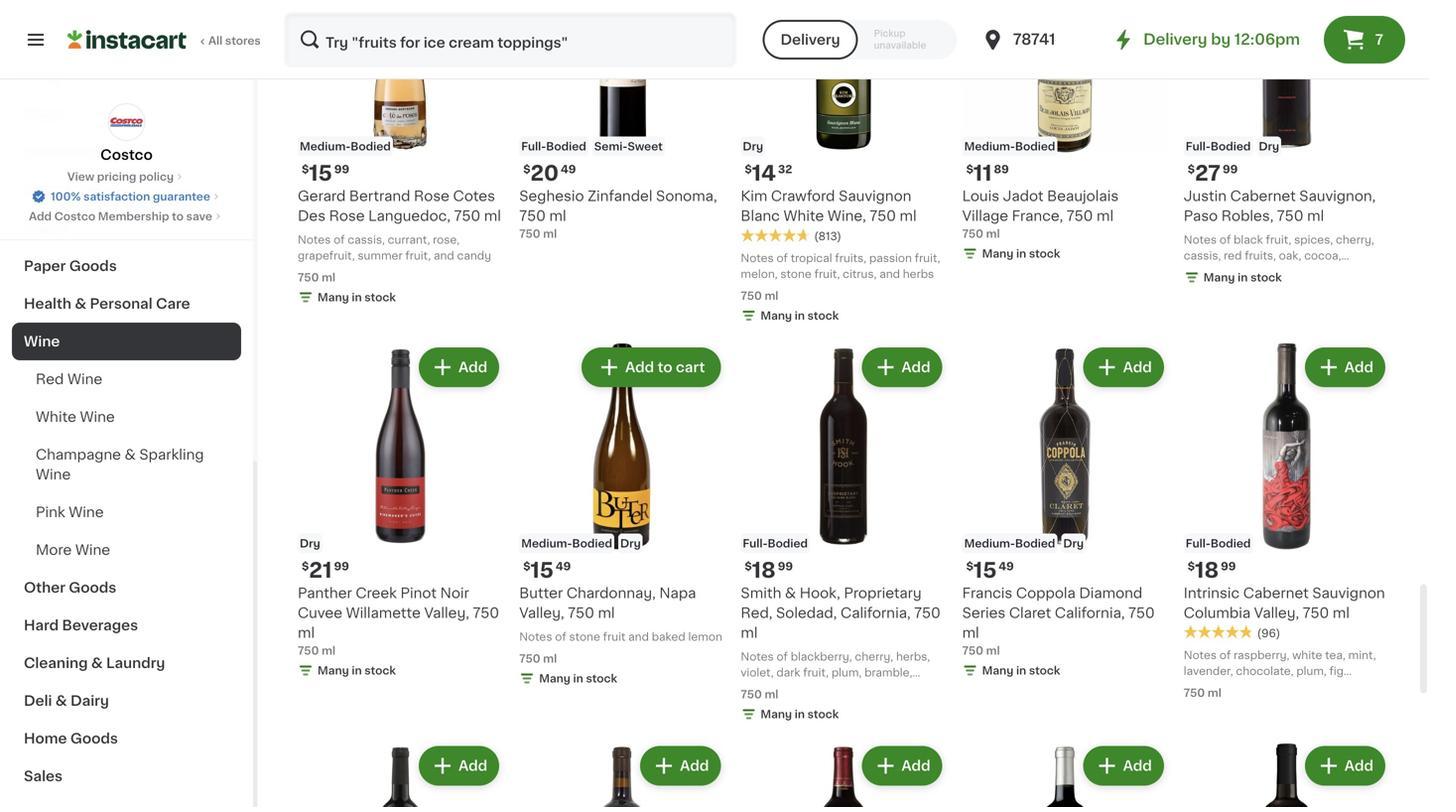 Task type: describe. For each thing, give the bounding box(es) containing it.
hard
[[24, 619, 59, 632]]

cart
[[676, 361, 705, 374]]

blackberry,
[[791, 651, 853, 662]]

cuvee
[[298, 606, 343, 620]]

notes of black fruit, spices, cherry, cassis, red fruits, oak, cocoa, tobacco, licorice, and camphor
[[1184, 234, 1375, 277]]

red wine link
[[12, 360, 241, 398]]

$ 18 99 for smith
[[745, 560, 793, 581]]

village
[[963, 209, 1009, 223]]

stock inside product group
[[365, 665, 396, 676]]

guarantee
[[153, 191, 210, 202]]

and inside notes of cassis, currant, rose, grapefruit, summer fruit, and candy
[[434, 250, 454, 261]]

intrinsic
[[1184, 586, 1240, 600]]

many down melon,
[[761, 310, 792, 321]]

pink
[[36, 505, 65, 519]]

$ 18 99 for intrinsic
[[1188, 560, 1237, 581]]

candy
[[457, 250, 491, 261]]

cotes
[[453, 189, 495, 203]]

in down summer
[[352, 292, 362, 303]]

Search field
[[286, 14, 735, 66]]

32
[[778, 164, 793, 175]]

of inside notes of raspberry, white tea, mint, lavender, chocolate, plum, fig reduction, and licorice root 750 ml
[[1220, 650, 1232, 661]]

care
[[156, 297, 190, 311]]

notes of stone fruit and baked lemon
[[519, 631, 723, 642]]

stock down francis coppola diamond series claret california, 750 ml 750 ml
[[1030, 665, 1061, 676]]

gerard
[[298, 189, 346, 203]]

750 inside kim crawford sauvignon blanc white wine, 750 ml
[[870, 209, 897, 223]]

louis
[[963, 189, 1000, 203]]

750 inside justin cabernet sauvignon, paso robles, 750 ml
[[1278, 209, 1304, 223]]

27
[[1196, 163, 1221, 184]]

medium-bodied for 11
[[965, 141, 1056, 152]]

in down france,
[[1017, 248, 1027, 259]]

baked
[[652, 631, 686, 642]]

notes for $ 18 99
[[741, 651, 774, 662]]

bodied up "$ 27 99"
[[1211, 141, 1251, 152]]

and inside notes of tropical fruits, passion fruit, melon, stone fruit, citrus, and herbs
[[880, 269, 901, 280]]

& for beer
[[61, 184, 73, 198]]

black
[[1234, 234, 1264, 245]]

add to cart button
[[584, 350, 719, 385]]

full-bodied for intrinsic
[[1186, 538, 1251, 549]]

pink wine
[[36, 505, 104, 519]]

0 vertical spatial to
[[172, 211, 184, 222]]

louis jadot beaujolais village france, 750 ml 750 ml
[[963, 189, 1119, 239]]

chocolate,
[[1237, 666, 1294, 676]]

many down grapefruit,
[[318, 292, 349, 303]]

0 vertical spatial rose
[[414, 189, 450, 203]]

$ for intrinsic cabernet sauvignon columbia valley, 750 ml
[[1188, 561, 1196, 572]]

hard beverages
[[24, 619, 138, 632]]

medium-bodied for 15
[[300, 141, 391, 152]]

dry up 21
[[300, 538, 320, 549]]

lemon
[[689, 631, 723, 642]]

medium- up francis
[[965, 538, 1016, 549]]

and inside notes of black fruit, spices, cherry, cassis, red fruits, oak, cocoa, tobacco, licorice, and camphor
[[1281, 266, 1302, 277]]

spices, inside notes of black fruit, spices, cherry, cassis, red fruits, oak, cocoa, tobacco, licorice, and camphor
[[1295, 234, 1334, 245]]

dairy
[[70, 694, 109, 708]]

750 ml for $ 15 49
[[519, 653, 557, 664]]

750 inside the smith & hook, proprietary red, soledad, california, 750 ml
[[915, 606, 941, 620]]

bodied up jadot
[[1016, 141, 1056, 152]]

eucalyptus
[[741, 699, 802, 710]]

delivery for delivery
[[781, 33, 841, 47]]

$ for butter chardonnay, napa valley, 750 ml
[[523, 561, 531, 572]]

plum, for white
[[1297, 666, 1327, 676]]

dry for francis coppola diamond series claret california, 750 ml
[[1064, 538, 1084, 549]]

costco logo image
[[108, 103, 145, 141]]

notes of raspberry, white tea, mint, lavender, chocolate, plum, fig reduction, and licorice root 750 ml
[[1184, 650, 1377, 698]]

and right fruit
[[629, 631, 649, 642]]

notes for $ 15 99
[[298, 234, 331, 245]]

diamond
[[1080, 586, 1143, 600]]

electronics link
[[12, 134, 241, 172]]

sauvignon,
[[1300, 189, 1376, 203]]

delivery by 12:06pm link
[[1112, 28, 1301, 52]]

in down "tropical"
[[795, 310, 805, 321]]

dried
[[905, 683, 933, 694]]

blanc
[[741, 209, 780, 223]]

fruit, inside notes of cassis, currant, rose, grapefruit, summer fruit, and candy
[[405, 250, 431, 261]]

laundry
[[106, 656, 165, 670]]

semi-
[[595, 141, 628, 152]]

bodied up chardonnay,
[[572, 538, 613, 549]]

2 horizontal spatial 15
[[974, 560, 997, 581]]

coppola
[[1017, 586, 1076, 600]]

many down series
[[983, 665, 1014, 676]]

750 ml down melon,
[[741, 291, 779, 301]]

more
[[36, 543, 72, 557]]

many in stock down fruit
[[539, 673, 618, 684]]

stock down notes of tropical fruits, passion fruit, melon, stone fruit, citrus, and herbs
[[808, 310, 839, 321]]

licorice
[[1266, 681, 1306, 692]]

sauvignon for 14
[[839, 189, 912, 203]]

7 button
[[1325, 16, 1406, 64]]

1 vertical spatial costco
[[54, 211, 95, 222]]

smith & hook, proprietary red, soledad, california, 750 ml
[[741, 586, 941, 640]]

ml inside gerard bertrand rose cotes des rose languedoc, 750 ml
[[484, 209, 501, 223]]

7
[[1376, 33, 1384, 47]]

sales
[[24, 770, 63, 783]]

full-bodied for smith
[[743, 538, 808, 549]]

many inside product group
[[318, 665, 349, 676]]

willamette
[[346, 606, 421, 620]]

white
[[1293, 650, 1323, 661]]

14
[[752, 163, 776, 184]]

delivery for delivery by 12:06pm
[[1144, 32, 1208, 47]]

notes of blackberry, cherry, herbs, violet, dark fruit, plum, bramble, almond, spices, lavender, and dried eucalyptus
[[741, 651, 933, 710]]

in down willamette
[[352, 665, 362, 676]]

paper
[[24, 259, 66, 273]]

wine inside champagne & sparkling wine
[[36, 468, 71, 482]]

view pricing policy link
[[67, 169, 186, 185]]

cherry, inside notes of blackberry, cherry, herbs, violet, dark fruit, plum, bramble, almond, spices, lavender, and dried eucalyptus
[[855, 651, 894, 662]]

in down claret
[[1017, 665, 1027, 676]]

ml inside butter chardonnay, napa valley, 750 ml
[[598, 606, 615, 620]]

18 for smith
[[752, 560, 776, 581]]

99 for panther creek pinot noir cuvee willamette valley, 750 ml
[[334, 561, 349, 572]]

deli & dairy link
[[12, 682, 241, 720]]

hard beverages link
[[12, 607, 241, 644]]

cabernet for 18
[[1244, 586, 1309, 600]]

seghesio
[[519, 189, 584, 203]]

dry up 14
[[743, 141, 764, 152]]

15 for butter
[[531, 560, 554, 581]]

many down notes of stone fruit and baked lemon
[[539, 673, 571, 684]]

$ for panther creek pinot noir cuvee willamette valley, 750 ml
[[302, 561, 309, 572]]

notes inside notes of raspberry, white tea, mint, lavender, chocolate, plum, fig reduction, and licorice root 750 ml
[[1184, 650, 1217, 661]]

wine link
[[12, 323, 241, 360]]

many down almond,
[[761, 709, 792, 720]]

citrus,
[[843, 269, 877, 280]]

notes inside notes of tropical fruits, passion fruit, melon, stone fruit, citrus, and herbs
[[741, 253, 774, 264]]

$ 15 49 for francis coppola diamond series claret california, 750 ml
[[967, 560, 1014, 581]]

satisfaction
[[84, 191, 150, 202]]

pink wine link
[[12, 493, 241, 531]]

1 vertical spatial stone
[[569, 631, 601, 642]]

sauvignon for 18
[[1313, 586, 1386, 600]]

summer
[[358, 250, 403, 261]]

$ 15 49 for butter chardonnay, napa valley, 750 ml
[[523, 560, 571, 581]]

of for $ 27 99
[[1220, 234, 1232, 245]]

of for $ 18 99
[[777, 651, 788, 662]]

add to cart
[[625, 361, 705, 374]]

des
[[298, 209, 326, 223]]

fruit
[[603, 631, 626, 642]]

almond,
[[741, 683, 785, 694]]

& for smith
[[785, 586, 797, 600]]

many down village
[[983, 248, 1014, 259]]

delivery by 12:06pm
[[1144, 32, 1301, 47]]

proprietary
[[844, 586, 922, 600]]

add costco membership to save link
[[29, 209, 224, 224]]

instacart logo image
[[68, 28, 187, 52]]

750 inside gerard bertrand rose cotes des rose languedoc, 750 ml
[[454, 209, 481, 223]]

bodied up intrinsic
[[1211, 538, 1251, 549]]

intrinsic cabernet sauvignon columbia valley, 750 ml
[[1184, 586, 1386, 620]]

cherry, inside notes of black fruit, spices, cherry, cassis, red fruits, oak, cocoa, tobacco, licorice, and camphor
[[1336, 234, 1375, 245]]

root
[[1309, 681, 1332, 692]]

sweet
[[628, 141, 663, 152]]

wine for pink wine
[[69, 505, 104, 519]]

white inside kim crawford sauvignon blanc white wine, 750 ml
[[784, 209, 824, 223]]

many down red
[[1204, 272, 1236, 283]]

in down dark
[[795, 709, 805, 720]]

wine down health
[[24, 335, 60, 349]]

lavender, inside notes of raspberry, white tea, mint, lavender, chocolate, plum, fig reduction, and licorice root 750 ml
[[1184, 666, 1234, 676]]

49 for butter chardonnay, napa valley, 750 ml
[[556, 561, 571, 572]]

ml inside intrinsic cabernet sauvignon columbia valley, 750 ml
[[1333, 606, 1350, 620]]

99 for gerard bertrand rose cotes des rose languedoc, 750 ml
[[334, 164, 350, 175]]

cassis, inside notes of cassis, currant, rose, grapefruit, summer fruit, and candy
[[348, 234, 385, 245]]

1 horizontal spatial costco
[[100, 148, 153, 162]]

other goods
[[24, 581, 116, 595]]

membership
[[98, 211, 169, 222]]

many in stock down summer
[[318, 292, 396, 303]]

cleaning
[[24, 656, 88, 670]]

in down notes of stone fruit and baked lemon
[[573, 673, 584, 684]]

seghesio zinfandel sonoma, 750 ml 750 ml
[[519, 189, 717, 239]]

dry for butter chardonnay, napa valley, 750 ml
[[621, 538, 641, 549]]

notes of cassis, currant, rose, grapefruit, summer fruit, and candy
[[298, 234, 491, 261]]

ml inside kim crawford sauvignon blanc white wine, 750 ml
[[900, 209, 917, 223]]

stock right "eucalyptus"
[[808, 709, 839, 720]]

78741
[[1013, 32, 1056, 47]]

sales link
[[12, 758, 241, 795]]

in down red
[[1238, 272, 1248, 283]]

herbs,
[[897, 651, 931, 662]]

reduction,
[[1184, 681, 1240, 692]]

more wine link
[[12, 531, 241, 569]]

lavender, inside notes of blackberry, cherry, herbs, violet, dark fruit, plum, bramble, almond, spices, lavender, and dried eucalyptus
[[829, 683, 879, 694]]

cocoa,
[[1305, 250, 1342, 261]]

cassis, inside notes of black fruit, spices, cherry, cassis, red fruits, oak, cocoa, tobacco, licorice, and camphor
[[1184, 250, 1222, 261]]

justin
[[1184, 189, 1227, 203]]

rose,
[[433, 234, 460, 245]]

beaujolais
[[1048, 189, 1119, 203]]

bodied up bertrand
[[351, 141, 391, 152]]

100% satisfaction guarantee button
[[31, 185, 222, 205]]



Task type: locate. For each thing, give the bounding box(es) containing it.
notes down paso
[[1184, 234, 1217, 245]]

0 horizontal spatial medium-bodied dry
[[521, 538, 641, 549]]

francis coppola diamond series claret california, 750 ml 750 ml
[[963, 586, 1155, 656]]

78741 button
[[982, 12, 1101, 68]]

2 $ 18 99 from the left
[[1188, 560, 1237, 581]]

plum, down blackberry,
[[832, 667, 862, 678]]

18 up intrinsic
[[1196, 560, 1219, 581]]

full- up 20
[[521, 141, 546, 152]]

ml inside justin cabernet sauvignon, paso robles, 750 ml
[[1308, 209, 1325, 223]]

wine down the champagne
[[36, 468, 71, 482]]

0 vertical spatial cabernet
[[1231, 189, 1296, 203]]

many in stock
[[983, 248, 1061, 259], [1204, 272, 1283, 283], [318, 292, 396, 303], [761, 310, 839, 321], [318, 665, 396, 676], [983, 665, 1061, 676], [539, 673, 618, 684], [761, 709, 839, 720]]

750 ml down "butter"
[[519, 653, 557, 664]]

dry for justin cabernet sauvignon, paso robles, 750 ml
[[1259, 141, 1280, 152]]

sparkling
[[139, 448, 204, 462]]

other
[[24, 581, 65, 595]]

of inside notes of tropical fruits, passion fruit, melon, stone fruit, citrus, and herbs
[[777, 253, 788, 264]]

$ up justin
[[1188, 164, 1196, 175]]

notes inside notes of cassis, currant, rose, grapefruit, summer fruit, and candy
[[298, 234, 331, 245]]

1 vertical spatial cabernet
[[1244, 586, 1309, 600]]

many down cuvee
[[318, 665, 349, 676]]

$ up kim
[[745, 164, 752, 175]]

beverages
[[62, 619, 138, 632]]

goods for home goods
[[70, 732, 118, 746]]

0 horizontal spatial lavender,
[[829, 683, 879, 694]]

wine,
[[828, 209, 867, 223]]

1 horizontal spatial california,
[[1055, 606, 1125, 620]]

valley, inside intrinsic cabernet sauvignon columbia valley, 750 ml
[[1255, 606, 1300, 620]]

$ inside "$ 27 99"
[[1188, 164, 1196, 175]]

deli
[[24, 694, 52, 708]]

750 inside intrinsic cabernet sauvignon columbia valley, 750 ml
[[1303, 606, 1330, 620]]

spices,
[[1295, 234, 1334, 245], [788, 683, 827, 694]]

full-
[[521, 141, 546, 152], [1186, 141, 1211, 152], [743, 538, 768, 549], [1186, 538, 1211, 549]]

wine for white wine
[[80, 410, 115, 424]]

1 vertical spatial cassis,
[[1184, 250, 1222, 261]]

full- up smith
[[743, 538, 768, 549]]

750 inside notes of raspberry, white tea, mint, lavender, chocolate, plum, fig reduction, and licorice root 750 ml
[[1184, 687, 1206, 698]]

california, down proprietary
[[841, 606, 911, 620]]

99 up smith
[[778, 561, 793, 572]]

99 inside "$ 27 99"
[[1223, 164, 1238, 175]]

0 horizontal spatial medium-bodied
[[300, 141, 391, 152]]

$ for gerard bertrand rose cotes des rose languedoc, 750 ml
[[302, 164, 309, 175]]

fig
[[1330, 666, 1344, 676]]

$ inside $ 11 89
[[967, 164, 974, 175]]

& for deli
[[55, 694, 67, 708]]

2 $ 15 49 from the left
[[967, 560, 1014, 581]]

$ inside $ 14 32
[[745, 164, 752, 175]]

49 up francis
[[999, 561, 1014, 572]]

20
[[531, 163, 559, 184]]

1 $ 18 99 from the left
[[745, 560, 793, 581]]

health
[[24, 297, 71, 311]]

bodied up smith
[[768, 538, 808, 549]]

valley, down "butter"
[[519, 606, 565, 620]]

of up grapefruit,
[[334, 234, 345, 245]]

home
[[24, 732, 67, 746]]

by
[[1212, 32, 1231, 47]]

0 vertical spatial cassis,
[[348, 234, 385, 245]]

stock down fruit
[[586, 673, 618, 684]]

to down guarantee
[[172, 211, 184, 222]]

champagne
[[36, 448, 121, 462]]

0 horizontal spatial to
[[172, 211, 184, 222]]

wine inside "link"
[[67, 372, 102, 386]]

notes up "violet,"
[[741, 651, 774, 662]]

notes inside notes of black fruit, spices, cherry, cassis, red fruits, oak, cocoa, tobacco, licorice, and camphor
[[1184, 234, 1217, 245]]

service type group
[[763, 20, 958, 60]]

add button
[[421, 350, 498, 385], [864, 350, 941, 385], [1086, 350, 1162, 385], [1307, 350, 1384, 385], [421, 748, 498, 784], [643, 748, 719, 784], [864, 748, 941, 784], [1086, 748, 1162, 784], [1307, 748, 1384, 784]]

cherry, up bramble,
[[855, 651, 894, 662]]

and inside notes of blackberry, cherry, herbs, violet, dark fruit, plum, bramble, almond, spices, lavender, and dried eucalyptus
[[882, 683, 902, 694]]

$ 18 99 up intrinsic
[[1188, 560, 1237, 581]]

1 horizontal spatial cherry,
[[1336, 234, 1375, 245]]

cleaning & laundry
[[24, 656, 165, 670]]

stone inside notes of tropical fruits, passion fruit, melon, stone fruit, citrus, and herbs
[[781, 269, 812, 280]]

0 horizontal spatial costco
[[54, 211, 95, 222]]

1 horizontal spatial spices,
[[1295, 234, 1334, 245]]

1 horizontal spatial $ 15 49
[[967, 560, 1014, 581]]

plum, inside notes of blackberry, cherry, herbs, violet, dark fruit, plum, bramble, almond, spices, lavender, and dried eucalyptus
[[832, 667, 862, 678]]

lavender, up reduction,
[[1184, 666, 1234, 676]]

2 horizontal spatial valley,
[[1255, 606, 1300, 620]]

full- up 27
[[1186, 141, 1211, 152]]

pricing
[[97, 171, 136, 182]]

of inside notes of cassis, currant, rose, grapefruit, summer fruit, and candy
[[334, 234, 345, 245]]

fruits, up licorice,
[[1245, 250, 1277, 261]]

lavender, down bramble,
[[829, 683, 879, 694]]

medium-bodied dry for francis coppola diamond series claret california, 750 ml
[[965, 538, 1084, 549]]

1 horizontal spatial 15
[[531, 560, 554, 581]]

notes up grapefruit,
[[298, 234, 331, 245]]

750 ml for $ 15 99
[[298, 272, 336, 283]]

stock down oak,
[[1251, 272, 1283, 283]]

butter chardonnay, napa valley, 750 ml
[[519, 586, 696, 620]]

paso
[[1184, 209, 1219, 223]]

of up melon,
[[777, 253, 788, 264]]

99 for intrinsic cabernet sauvignon columbia valley, 750 ml
[[1221, 561, 1237, 572]]

fruit, inside notes of black fruit, spices, cherry, cassis, red fruits, oak, cocoa, tobacco, licorice, and camphor
[[1266, 234, 1292, 245]]

crawford
[[771, 189, 836, 203]]

&
[[61, 184, 73, 198], [75, 297, 86, 311], [125, 448, 136, 462], [785, 586, 797, 600], [91, 656, 103, 670], [55, 694, 67, 708]]

0 vertical spatial lavender,
[[1184, 666, 1234, 676]]

add
[[29, 211, 52, 222], [459, 361, 488, 374], [625, 361, 655, 374], [902, 361, 931, 374], [1124, 361, 1153, 374], [1345, 361, 1374, 374], [459, 759, 488, 773], [680, 759, 709, 773], [902, 759, 931, 773], [1124, 759, 1153, 773], [1345, 759, 1374, 773]]

1 vertical spatial sauvignon
[[1313, 586, 1386, 600]]

fruits, inside notes of black fruit, spices, cherry, cassis, red fruits, oak, cocoa, tobacco, licorice, and camphor
[[1245, 250, 1277, 261]]

delivery button
[[763, 20, 859, 60]]

stock down summer
[[365, 292, 396, 303]]

1 horizontal spatial to
[[658, 361, 673, 374]]

750 ml down "violet,"
[[741, 689, 779, 700]]

$ 15 49 up francis
[[967, 560, 1014, 581]]

$ up seghesio on the top of page
[[523, 164, 531, 175]]

$ for justin cabernet sauvignon, paso robles, 750 ml
[[1188, 164, 1196, 175]]

15 up "butter"
[[531, 560, 554, 581]]

99 up gerard
[[334, 164, 350, 175]]

floral link
[[12, 96, 241, 134]]

in
[[1017, 248, 1027, 259], [1238, 272, 1248, 283], [352, 292, 362, 303], [795, 310, 805, 321], [352, 665, 362, 676], [1017, 665, 1027, 676], [573, 673, 584, 684], [795, 709, 805, 720]]

medium- up 89
[[965, 141, 1016, 152]]

& for champagne
[[125, 448, 136, 462]]

wine for more wine
[[75, 543, 110, 557]]

kim crawford sauvignon blanc white wine, 750 ml
[[741, 189, 917, 223]]

0 vertical spatial cherry,
[[1336, 234, 1375, 245]]

and
[[434, 250, 454, 261], [1281, 266, 1302, 277], [880, 269, 901, 280], [629, 631, 649, 642], [1243, 681, 1263, 692], [882, 683, 902, 694]]

paper goods link
[[12, 247, 241, 285]]

$ for francis coppola diamond series claret california, 750 ml
[[967, 561, 974, 572]]

0 vertical spatial spices,
[[1295, 234, 1334, 245]]

& inside the smith & hook, proprietary red, soledad, california, 750 ml
[[785, 586, 797, 600]]

750 ml for $ 18 99
[[741, 689, 779, 700]]

stone down "tropical"
[[781, 269, 812, 280]]

1 horizontal spatial sauvignon
[[1313, 586, 1386, 600]]

$ up panther
[[302, 561, 309, 572]]

0 vertical spatial goods
[[69, 259, 117, 273]]

15 for gerard
[[309, 163, 332, 184]]

99
[[334, 164, 350, 175], [1223, 164, 1238, 175], [334, 561, 349, 572], [778, 561, 793, 572], [1221, 561, 1237, 572]]

red,
[[741, 606, 773, 620]]

white wine
[[36, 410, 115, 424]]

0 vertical spatial costco
[[100, 148, 153, 162]]

raspberry,
[[1234, 650, 1290, 661]]

0 horizontal spatial cassis,
[[348, 234, 385, 245]]

$ for seghesio zinfandel sonoma, 750 ml
[[523, 164, 531, 175]]

goods inside "link"
[[69, 581, 116, 595]]

0 horizontal spatial 18
[[752, 560, 776, 581]]

champagne & sparkling wine
[[36, 448, 204, 482]]

zinfandel
[[588, 189, 653, 203]]

many in stock inside product group
[[318, 665, 396, 676]]

notes down "butter"
[[519, 631, 553, 642]]

& down beverages
[[91, 656, 103, 670]]

$ up "butter"
[[523, 561, 531, 572]]

oak,
[[1280, 250, 1302, 261]]

750 ml
[[298, 272, 336, 283], [741, 291, 779, 301], [519, 653, 557, 664], [741, 689, 779, 700]]

wine for red wine
[[67, 372, 102, 386]]

ml inside notes of raspberry, white tea, mint, lavender, chocolate, plum, fig reduction, and licorice root 750 ml
[[1208, 687, 1222, 698]]

goods down dairy
[[70, 732, 118, 746]]

49 right 20
[[561, 164, 576, 175]]

and down bramble,
[[882, 683, 902, 694]]

cleaning & laundry link
[[12, 644, 241, 682]]

stock
[[1030, 248, 1061, 259], [1251, 272, 1283, 283], [365, 292, 396, 303], [808, 310, 839, 321], [365, 665, 396, 676], [1030, 665, 1061, 676], [586, 673, 618, 684], [808, 709, 839, 720]]

21
[[309, 560, 332, 581]]

beer & cider link
[[12, 172, 241, 210]]

delivery inside button
[[781, 33, 841, 47]]

medium- up $ 15 99
[[300, 141, 351, 152]]

2 medium-bodied from the left
[[965, 141, 1056, 152]]

1 california, from the left
[[841, 606, 911, 620]]

pinot
[[401, 586, 437, 600]]

fruits, inside notes of tropical fruits, passion fruit, melon, stone fruit, citrus, and herbs
[[835, 253, 867, 264]]

to inside button
[[658, 361, 673, 374]]

all stores
[[209, 35, 261, 46]]

1 horizontal spatial 18
[[1196, 560, 1219, 581]]

1 vertical spatial lavender,
[[829, 683, 879, 694]]

stone left fruit
[[569, 631, 601, 642]]

1 horizontal spatial medium-bodied
[[965, 141, 1056, 152]]

medium-bodied up 89
[[965, 141, 1056, 152]]

stock down france,
[[1030, 248, 1061, 259]]

1 18 from the left
[[752, 560, 776, 581]]

1 horizontal spatial lavender,
[[1184, 666, 1234, 676]]

1 horizontal spatial white
[[784, 209, 824, 223]]

2 valley, from the left
[[519, 606, 565, 620]]

★★★★★
[[741, 228, 811, 242], [741, 228, 811, 242], [1184, 625, 1254, 639], [1184, 625, 1254, 639]]

1 full-bodied from the left
[[743, 538, 808, 549]]

and down "chocolate,"
[[1243, 681, 1263, 692]]

15 up francis
[[974, 560, 997, 581]]

california, inside the smith & hook, proprietary red, soledad, california, 750 ml
[[841, 606, 911, 620]]

1 medium-bodied from the left
[[300, 141, 391, 152]]

fruit, up oak,
[[1266, 234, 1292, 245]]

valley, inside 'panther creek pinot noir cuvee willamette valley, 750 ml 750 ml'
[[424, 606, 470, 620]]

750 inside butter chardonnay, napa valley, 750 ml
[[568, 606, 595, 620]]

gerard bertrand rose cotes des rose languedoc, 750 ml
[[298, 189, 501, 223]]

15 up gerard
[[309, 163, 332, 184]]

$ 21 99
[[302, 560, 349, 581]]

red
[[1224, 250, 1243, 261]]

99 inside $ 15 99
[[334, 164, 350, 175]]

& for health
[[75, 297, 86, 311]]

notes for $ 15 49
[[519, 631, 553, 642]]

0 horizontal spatial $ 18 99
[[745, 560, 793, 581]]

add inside product group
[[459, 361, 488, 374]]

goods for paper goods
[[69, 259, 117, 273]]

of inside notes of black fruit, spices, cherry, cassis, red fruits, oak, cocoa, tobacco, licorice, and camphor
[[1220, 234, 1232, 245]]

many in stock down red
[[1204, 272, 1283, 283]]

full-bodied up smith
[[743, 538, 808, 549]]

1 horizontal spatial rose
[[414, 189, 450, 203]]

1 horizontal spatial medium-bodied dry
[[965, 538, 1084, 549]]

full- up intrinsic
[[1186, 538, 1211, 549]]

1 vertical spatial white
[[36, 410, 76, 424]]

claret
[[1010, 606, 1052, 620]]

cabernet up the (96)
[[1244, 586, 1309, 600]]

full-bodied
[[743, 538, 808, 549], [1186, 538, 1251, 549]]

goods
[[69, 259, 117, 273], [69, 581, 116, 595], [70, 732, 118, 746]]

smith
[[741, 586, 782, 600]]

$ inside $ 20 49
[[523, 164, 531, 175]]

herbs
[[903, 269, 935, 280]]

99 inside $ 21 99
[[334, 561, 349, 572]]

series
[[963, 606, 1006, 620]]

france,
[[1012, 209, 1064, 223]]

notes up melon,
[[741, 253, 774, 264]]

fruits,
[[1245, 250, 1277, 261], [835, 253, 867, 264]]

3 valley, from the left
[[1255, 606, 1300, 620]]

notes of tropical fruits, passion fruit, melon, stone fruit, citrus, and herbs
[[741, 253, 941, 280]]

0 horizontal spatial cherry,
[[855, 651, 894, 662]]

and down oak,
[[1281, 266, 1302, 277]]

& down view
[[61, 184, 73, 198]]

fruit, inside notes of blackberry, cherry, herbs, violet, dark fruit, plum, bramble, almond, spices, lavender, and dried eucalyptus
[[804, 667, 829, 678]]

2 18 from the left
[[1196, 560, 1219, 581]]

wine
[[24, 335, 60, 349], [67, 372, 102, 386], [80, 410, 115, 424], [36, 468, 71, 482], [69, 505, 104, 519], [75, 543, 110, 557]]

valley, up the (96)
[[1255, 606, 1300, 620]]

99 for smith & hook, proprietary red, soledad, california, 750 ml
[[778, 561, 793, 572]]

& inside champagne & sparkling wine
[[125, 448, 136, 462]]

home goods
[[24, 732, 118, 746]]

0 horizontal spatial full-bodied
[[743, 538, 808, 549]]

(96)
[[1258, 628, 1281, 639]]

49 for francis coppola diamond series claret california, 750 ml
[[999, 561, 1014, 572]]

cabernet up robles,
[[1231, 189, 1296, 203]]

napa
[[660, 586, 696, 600]]

plum, for cherry,
[[832, 667, 862, 678]]

bertrand
[[349, 189, 411, 203]]

valley, inside butter chardonnay, napa valley, 750 ml
[[519, 606, 565, 620]]

rose
[[414, 189, 450, 203], [329, 209, 365, 223]]

ml inside the smith & hook, proprietary red, soledad, california, 750 ml
[[741, 626, 758, 640]]

1 $ 15 49 from the left
[[523, 560, 571, 581]]

cassis, up tobacco,
[[1184, 250, 1222, 261]]

100% satisfaction guarantee
[[51, 191, 210, 202]]

99 for justin cabernet sauvignon, paso robles, 750 ml
[[1223, 164, 1238, 175]]

0 horizontal spatial delivery
[[781, 33, 841, 47]]

1 vertical spatial spices,
[[788, 683, 827, 694]]

0 horizontal spatial valley,
[[424, 606, 470, 620]]

fruit,
[[1266, 234, 1292, 245], [405, 250, 431, 261], [915, 253, 941, 264], [815, 269, 840, 280], [804, 667, 829, 678]]

1 vertical spatial cherry,
[[855, 651, 894, 662]]

99 right 27
[[1223, 164, 1238, 175]]

many in stock down claret
[[983, 665, 1061, 676]]

goods for other goods
[[69, 581, 116, 595]]

champagne & sparkling wine link
[[12, 436, 241, 493]]

2 vertical spatial goods
[[70, 732, 118, 746]]

columbia
[[1184, 606, 1251, 620]]

$ up smith
[[745, 561, 752, 572]]

product group
[[298, 344, 504, 682], [519, 344, 725, 690], [741, 344, 947, 726], [963, 344, 1168, 682], [1184, 344, 1390, 701], [298, 742, 504, 807], [519, 742, 725, 807], [741, 742, 947, 807], [963, 742, 1168, 807], [1184, 742, 1390, 807]]

1 horizontal spatial stone
[[781, 269, 812, 280]]

of inside notes of blackberry, cherry, herbs, violet, dark fruit, plum, bramble, almond, spices, lavender, and dried eucalyptus
[[777, 651, 788, 662]]

1 valley, from the left
[[424, 606, 470, 620]]

many in stock down france,
[[983, 248, 1061, 259]]

sauvignon inside intrinsic cabernet sauvignon columbia valley, 750 ml
[[1313, 586, 1386, 600]]

delivery
[[1144, 32, 1208, 47], [781, 33, 841, 47]]

dry
[[743, 141, 764, 152], [1259, 141, 1280, 152], [300, 538, 320, 549], [621, 538, 641, 549], [1064, 538, 1084, 549]]

grapefruit,
[[298, 250, 355, 261]]

fruit, up herbs
[[915, 253, 941, 264]]

$ for kim crawford sauvignon blanc white wine, 750 ml
[[745, 164, 752, 175]]

spices, up cocoa,
[[1295, 234, 1334, 245]]

red wine
[[36, 372, 102, 386]]

1 horizontal spatial fruits,
[[1245, 250, 1277, 261]]

1 vertical spatial rose
[[329, 209, 365, 223]]

1 horizontal spatial cassis,
[[1184, 250, 1222, 261]]

2 medium-bodied dry from the left
[[965, 538, 1084, 549]]

valley,
[[424, 606, 470, 620], [519, 606, 565, 620], [1255, 606, 1300, 620]]

0 vertical spatial sauvignon
[[839, 189, 912, 203]]

all stores link
[[68, 12, 262, 68]]

bodied
[[351, 141, 391, 152], [546, 141, 587, 152], [1016, 141, 1056, 152], [1211, 141, 1251, 152], [768, 538, 808, 549], [572, 538, 613, 549], [1016, 538, 1056, 549], [1211, 538, 1251, 549]]

$ up louis
[[967, 164, 974, 175]]

18 for intrinsic
[[1196, 560, 1219, 581]]

2 california, from the left
[[1055, 606, 1125, 620]]

2 full-bodied from the left
[[1186, 538, 1251, 549]]

california, down the diamond
[[1055, 606, 1125, 620]]

wine inside 'link'
[[75, 543, 110, 557]]

costco down 100%
[[54, 211, 95, 222]]

and inside notes of raspberry, white tea, mint, lavender, chocolate, plum, fig reduction, and licorice root 750 ml
[[1243, 681, 1263, 692]]

1 horizontal spatial valley,
[[519, 606, 565, 620]]

0 horizontal spatial fruits,
[[835, 253, 867, 264]]

many in stock down melon,
[[761, 310, 839, 321]]

0 horizontal spatial spices,
[[788, 683, 827, 694]]

wine right "more"
[[75, 543, 110, 557]]

0 horizontal spatial sauvignon
[[839, 189, 912, 203]]

add costco membership to save
[[29, 211, 212, 222]]

bodied up the coppola
[[1016, 538, 1056, 549]]

notes for $ 27 99
[[1184, 234, 1217, 245]]

1 vertical spatial to
[[658, 361, 673, 374]]

medium-bodied up $ 15 99
[[300, 141, 391, 152]]

18 up smith
[[752, 560, 776, 581]]

policy
[[139, 171, 174, 182]]

of up reduction,
[[1220, 650, 1232, 661]]

18
[[752, 560, 776, 581], [1196, 560, 1219, 581]]

0 vertical spatial stone
[[781, 269, 812, 280]]

$ 27 99
[[1188, 163, 1238, 184]]

1 horizontal spatial delivery
[[1144, 32, 1208, 47]]

many in stock down dark
[[761, 709, 839, 720]]

& for cleaning
[[91, 656, 103, 670]]

fruit, down "tropical"
[[815, 269, 840, 280]]

sauvignon up wine,
[[839, 189, 912, 203]]

medium-bodied dry for butter chardonnay, napa valley, 750 ml
[[521, 538, 641, 549]]

1 horizontal spatial $ 18 99
[[1188, 560, 1237, 581]]

bodied up $ 20 49
[[546, 141, 587, 152]]

rose down gerard
[[329, 209, 365, 223]]

0 horizontal spatial plum,
[[832, 667, 862, 678]]

product group containing 21
[[298, 344, 504, 682]]

0 horizontal spatial stone
[[569, 631, 601, 642]]

notes inside notes of blackberry, cherry, herbs, violet, dark fruit, plum, bramble, almond, spices, lavender, and dried eucalyptus
[[741, 651, 774, 662]]

1 horizontal spatial full-bodied
[[1186, 538, 1251, 549]]

1 medium-bodied dry from the left
[[521, 538, 641, 549]]

add inside button
[[625, 361, 655, 374]]

None search field
[[284, 12, 737, 68]]

wine right the red
[[67, 372, 102, 386]]

0 horizontal spatial $ 15 49
[[523, 560, 571, 581]]

paper goods
[[24, 259, 117, 273]]

49 up "butter"
[[556, 561, 571, 572]]

of for $ 15 49
[[555, 631, 567, 642]]

sauvignon inside kim crawford sauvignon blanc white wine, 750 ml
[[839, 189, 912, 203]]

cabernet inside intrinsic cabernet sauvignon columbia valley, 750 ml
[[1244, 586, 1309, 600]]

49 inside $ 20 49
[[561, 164, 576, 175]]

medium- up "butter"
[[521, 538, 572, 549]]

1 horizontal spatial plum,
[[1297, 666, 1327, 676]]

$ for louis jadot beaujolais village france, 750 ml
[[967, 164, 974, 175]]

of down "butter"
[[555, 631, 567, 642]]

0 horizontal spatial white
[[36, 410, 76, 424]]

california, inside francis coppola diamond series claret california, 750 ml 750 ml
[[1055, 606, 1125, 620]]

$ for smith & hook, proprietary red, soledad, california, 750 ml
[[745, 561, 752, 572]]

0 horizontal spatial california,
[[841, 606, 911, 620]]

1 vertical spatial goods
[[69, 581, 116, 595]]

0 horizontal spatial 15
[[309, 163, 332, 184]]

cabernet for 27
[[1231, 189, 1296, 203]]

plum, inside notes of raspberry, white tea, mint, lavender, chocolate, plum, fig reduction, and licorice root 750 ml
[[1297, 666, 1327, 676]]

medium-bodied dry up the coppola
[[965, 538, 1084, 549]]

spices, inside notes of blackberry, cherry, herbs, violet, dark fruit, plum, bramble, almond, spices, lavender, and dried eucalyptus
[[788, 683, 827, 694]]

cabernet inside justin cabernet sauvignon, paso robles, 750 ml
[[1231, 189, 1296, 203]]

750 ml down grapefruit,
[[298, 272, 336, 283]]

49 for seghesio zinfandel sonoma, 750 ml
[[561, 164, 576, 175]]

0 vertical spatial white
[[784, 209, 824, 223]]

$ inside $ 21 99
[[302, 561, 309, 572]]

$ inside $ 15 99
[[302, 164, 309, 175]]

99 up intrinsic
[[1221, 561, 1237, 572]]

add button inside product group
[[421, 350, 498, 385]]

of up dark
[[777, 651, 788, 662]]

cassis, up summer
[[348, 234, 385, 245]]

of for $ 15 99
[[334, 234, 345, 245]]

0 horizontal spatial rose
[[329, 209, 365, 223]]

cider
[[76, 184, 115, 198]]

100%
[[51, 191, 81, 202]]



Task type: vqa. For each thing, say whether or not it's contained in the screenshot.
Grocery
no



